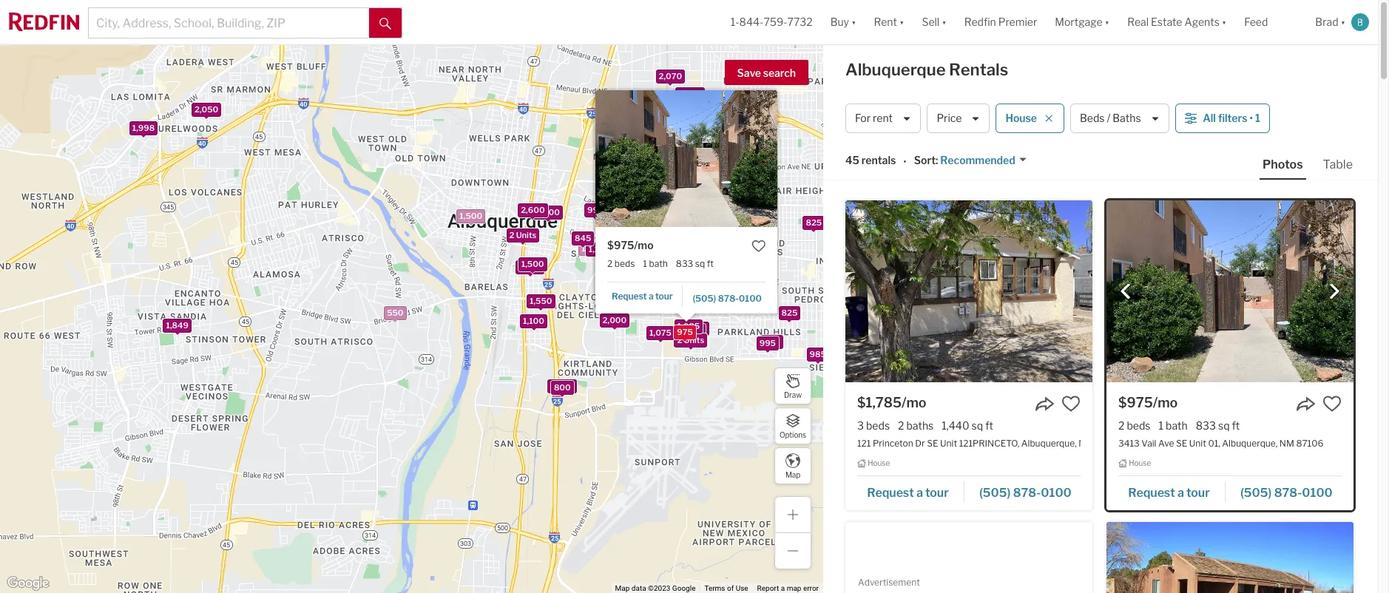 Task type: describe. For each thing, give the bounding box(es) containing it.
albuquerque, for $975 /mo
[[1223, 438, 1278, 449]]

ft for $1,785
[[986, 420, 994, 432]]

1,020
[[606, 264, 628, 275]]

$1,785
[[858, 395, 902, 411]]

all
[[1204, 112, 1217, 125]]

3
[[858, 420, 864, 432]]

rentals
[[950, 60, 1009, 79]]

1 inside map region
[[643, 258, 647, 269]]

0 vertical spatial 1,395
[[740, 211, 762, 221]]

favorite button image for favorite button checkbox associated with $975 /mo
[[1323, 394, 1343, 414]]

2,070
[[659, 71, 682, 81]]

bath inside dialog
[[649, 258, 668, 269]]

$975 /mo for favorite button option
[[607, 238, 654, 251]]

request a tour inside dialog
[[612, 291, 673, 302]]

house for $1,785 /mo
[[868, 459, 891, 468]]

833 sq ft inside map region
[[676, 258, 714, 269]]

1,440
[[942, 420, 970, 432]]

filters
[[1219, 112, 1248, 125]]

1 horizontal spatial 2 beds
[[1119, 420, 1151, 432]]

0 horizontal spatial 825
[[782, 308, 798, 318]]

2,050
[[194, 104, 218, 115]]

map for map
[[786, 470, 801, 479]]

dialog inside map region
[[595, 90, 960, 322]]

878- for $975 /mo
[[1275, 486, 1303, 500]]

©2023
[[648, 585, 671, 593]]

advertisement
[[859, 577, 921, 588]]

121princeto,
[[960, 438, 1020, 449]]

data
[[632, 585, 647, 593]]

1 inside button
[[1256, 112, 1261, 125]]

2,400
[[536, 207, 560, 217]]

report a map error
[[758, 585, 819, 593]]

$975 for favorite button checkbox associated with $975 /mo
[[1119, 395, 1154, 411]]

1 horizontal spatial 1 bath
[[1159, 420, 1188, 432]]

▾ inside real estate agents ▾ link
[[1223, 16, 1227, 28]]

(505) inside dialog
[[693, 292, 716, 304]]

1,185
[[589, 244, 610, 254]]

price button
[[928, 104, 991, 133]]

1,595
[[650, 235, 672, 246]]

sell ▾ button
[[914, 0, 956, 44]]

buy
[[831, 16, 850, 28]]

save search button
[[725, 60, 809, 85]]

error
[[804, 585, 819, 593]]

recommended
[[941, 154, 1016, 167]]

3 beds
[[858, 420, 890, 432]]

tour for $975
[[1187, 486, 1211, 500]]

rent ▾ button
[[866, 0, 914, 44]]

se for $975 /mo
[[1177, 438, 1188, 449]]

favorite button checkbox for $1,785 /mo
[[1062, 394, 1081, 414]]

2 left 845
[[509, 230, 514, 240]]

rent
[[874, 16, 898, 28]]

rent ▾
[[874, 16, 905, 28]]

3413
[[1119, 438, 1140, 449]]

▾ for mortgage ▾
[[1106, 16, 1110, 28]]

1 vertical spatial units
[[684, 335, 704, 345]]

albuquerque, for $1,785 /mo
[[1022, 438, 1077, 449]]

sell ▾ button
[[923, 0, 947, 44]]

sq for $1,785 /mo
[[972, 420, 984, 432]]

rentals
[[862, 154, 897, 167]]

sort
[[915, 154, 936, 167]]

1,100
[[523, 315, 544, 326]]

1,650
[[648, 155, 671, 166]]

121
[[858, 438, 871, 449]]

price
[[937, 112, 963, 125]]

favorite button checkbox
[[751, 238, 766, 253]]

unit for $1,785 /mo
[[941, 438, 958, 449]]

map region
[[0, 0, 960, 594]]

(505) for $1,785
[[980, 486, 1011, 500]]

request a tour button for $975 /mo
[[1119, 481, 1226, 503]]

$975 for favorite button option
[[607, 238, 634, 251]]

terms of use
[[705, 585, 749, 593]]

(505) for $975
[[1241, 486, 1273, 500]]

redfin premier button
[[956, 0, 1047, 44]]

real estate agents ▾
[[1128, 16, 1227, 28]]

550
[[387, 308, 403, 318]]

a left the map
[[781, 585, 785, 593]]

mortgage ▾ button
[[1056, 0, 1110, 44]]

remove house image
[[1045, 114, 1054, 123]]

635
[[611, 228, 627, 239]]

real estate agents ▾ button
[[1119, 0, 1236, 44]]

1 vertical spatial 833 sq ft
[[1197, 420, 1241, 432]]

970
[[690, 323, 707, 333]]

favorite button image
[[1062, 394, 1081, 414]]

2,000
[[603, 315, 627, 325]]

table button
[[1321, 157, 1357, 178]]

/
[[1108, 112, 1111, 125]]

favorite button image for favorite button option
[[751, 238, 766, 253]]

redfin
[[965, 16, 997, 28]]

mortgage ▾
[[1056, 16, 1110, 28]]

121 princeton dr se unit 121princeto, albuquerque, nm 87106
[[858, 438, 1123, 449]]

user photo image
[[1352, 13, 1370, 31]]

1 horizontal spatial 1
[[1159, 420, 1164, 432]]

of
[[728, 585, 734, 593]]

2 left baths
[[899, 420, 905, 432]]

7732
[[788, 16, 813, 28]]

759-
[[764, 16, 788, 28]]

ave
[[1159, 438, 1175, 449]]

625
[[642, 232, 659, 242]]

87106 for $1,785 /mo
[[1096, 438, 1123, 449]]

photo of 121 princeton dr se unit 121princeto, albuquerque, nm 87106 image
[[846, 201, 1093, 383]]

search
[[764, 67, 796, 79]]

estate
[[1152, 16, 1183, 28]]

(505) 878-0100 for $975
[[1241, 486, 1334, 500]]

0 vertical spatial 825
[[806, 217, 822, 227]]

request a tour for $1,785
[[868, 486, 949, 500]]

1,849
[[166, 320, 188, 331]]

request for $1,785
[[868, 486, 915, 500]]

house inside button
[[1006, 112, 1038, 125]]

0 vertical spatial 2 units
[[509, 230, 536, 240]]

nm for $975 /mo
[[1280, 438, 1295, 449]]

1 horizontal spatial 1,500
[[521, 258, 544, 269]]

save
[[738, 67, 762, 79]]

sell
[[923, 16, 940, 28]]

house for $975 /mo
[[1130, 459, 1152, 468]]

01,
[[1209, 438, 1221, 449]]

map
[[787, 585, 802, 593]]

options button
[[775, 408, 812, 445]]

• for 45 rentals •
[[904, 155, 907, 168]]

dr
[[916, 438, 926, 449]]

all filters • 1 button
[[1176, 104, 1271, 133]]

1 horizontal spatial 2,550
[[679, 88, 702, 99]]

terms
[[705, 585, 726, 593]]

1,998
[[132, 123, 154, 133]]

878- for $1,785 /mo
[[1014, 486, 1042, 500]]

ft inside map region
[[707, 258, 714, 269]]

1,440 sq ft
[[942, 420, 994, 432]]

45 rentals •
[[846, 154, 907, 168]]

nm for $1,785 /mo
[[1079, 438, 1094, 449]]

buy ▾ button
[[822, 0, 866, 44]]

0 horizontal spatial 1,500
[[460, 211, 482, 221]]

1 horizontal spatial 985
[[810, 349, 826, 359]]

1 vertical spatial 2,550
[[551, 381, 574, 392]]

(505) 878-0100 for $1,785
[[980, 486, 1072, 500]]



Task type: vqa. For each thing, say whether or not it's contained in the screenshot.
rate corresponding to Weekly
no



Task type: locate. For each thing, give the bounding box(es) containing it.
2 horizontal spatial sq
[[1219, 420, 1230, 432]]

2 se from the left
[[1177, 438, 1188, 449]]

house down 'vail'
[[1130, 459, 1152, 468]]

albuquerque, down favorite button icon
[[1022, 438, 1077, 449]]

request
[[612, 291, 647, 302], [868, 486, 915, 500], [1129, 486, 1176, 500]]

0 horizontal spatial request
[[612, 291, 647, 302]]

google
[[673, 585, 696, 593]]

bath down 1,595
[[649, 258, 668, 269]]

favorite button image
[[751, 238, 766, 253], [1323, 394, 1343, 414]]

map down options on the bottom of page
[[786, 470, 801, 479]]

request a tour for $975
[[1129, 486, 1211, 500]]

• left the 'sort'
[[904, 155, 907, 168]]

0 horizontal spatial (505) 878-0100
[[693, 292, 762, 304]]

0 vertical spatial map
[[786, 470, 801, 479]]

(505) up 970
[[693, 292, 716, 304]]

1 vertical spatial 995
[[760, 338, 776, 349]]

1-844-759-7732 link
[[731, 16, 813, 28]]

tour down 01,
[[1187, 486, 1211, 500]]

$975 /mo up 1,020
[[607, 238, 654, 251]]

for rent button
[[846, 104, 922, 133]]

a for $975 /mo request a tour button
[[1178, 486, 1185, 500]]

1-844-759-7732
[[731, 16, 813, 28]]

a for request a tour button within the map region
[[649, 291, 654, 302]]

house down "princeton"
[[868, 459, 891, 468]]

1 horizontal spatial 825
[[806, 217, 822, 227]]

850
[[639, 290, 656, 300]]

0 horizontal spatial 878-
[[718, 292, 739, 304]]

1,395 up 1,075
[[650, 290, 672, 300]]

• inside button
[[1250, 112, 1254, 125]]

1 vertical spatial bath
[[1166, 420, 1188, 432]]

1 vertical spatial map
[[615, 585, 630, 593]]

baths
[[1113, 112, 1142, 125]]

0 horizontal spatial ft
[[707, 258, 714, 269]]

1 horizontal spatial albuquerque,
[[1223, 438, 1278, 449]]

▾ right sell
[[942, 16, 947, 28]]

sort :
[[915, 154, 939, 167]]

/mo up ave
[[1154, 395, 1179, 411]]

2 units
[[509, 230, 536, 240], [677, 335, 704, 345]]

0 vertical spatial $975 /mo
[[607, 238, 654, 251]]

request up 2,000
[[612, 291, 647, 302]]

2 horizontal spatial (505)
[[1241, 486, 1273, 500]]

baths
[[907, 420, 934, 432]]

0 horizontal spatial unit
[[941, 438, 958, 449]]

house button
[[997, 104, 1065, 133]]

1 horizontal spatial unit
[[1190, 438, 1207, 449]]

/mo for 2 beds
[[1154, 395, 1179, 411]]

request a tour up 2,000
[[612, 291, 673, 302]]

1-
[[731, 16, 740, 28]]

▾ for brad ▾
[[1342, 16, 1346, 28]]

1 horizontal spatial units
[[684, 335, 704, 345]]

(505) down 121 princeton dr se unit 121princeto, albuquerque, nm 87106
[[980, 486, 1011, 500]]

(505) 878-0100 link for $1,785
[[965, 479, 1081, 505]]

1 horizontal spatial house
[[1006, 112, 1038, 125]]

45
[[846, 154, 860, 167]]

draw button
[[775, 368, 812, 405]]

request for $975
[[1129, 486, 1176, 500]]

beds
[[615, 258, 635, 269], [867, 420, 890, 432], [1128, 420, 1151, 432]]

1,195
[[682, 325, 703, 336]]

0 vertical spatial 2 beds
[[607, 258, 635, 269]]

favorite button checkbox for $975 /mo
[[1323, 394, 1343, 414]]

google image
[[4, 574, 53, 594]]

833
[[676, 258, 693, 269], [1197, 420, 1217, 432]]

a up 1,075
[[649, 291, 654, 302]]

1,500 up '1,550'
[[521, 258, 544, 269]]

2 horizontal spatial ft
[[1233, 420, 1241, 432]]

beds / baths
[[1081, 112, 1142, 125]]

1 vertical spatial 1,395
[[650, 290, 672, 300]]

1 horizontal spatial sq
[[972, 420, 984, 432]]

buy ▾
[[831, 16, 857, 28]]

request a tour button for $1,785 /mo
[[858, 481, 965, 503]]

tour up 1,075
[[655, 291, 673, 302]]

0 horizontal spatial se
[[928, 438, 939, 449]]

• inside the 45 rentals •
[[904, 155, 907, 168]]

/mo inside map region
[[634, 238, 654, 251]]

ft
[[707, 258, 714, 269], [986, 420, 994, 432], [1233, 420, 1241, 432]]

1 down 1,785
[[643, 258, 647, 269]]

feed button
[[1236, 0, 1307, 44]]

0 vertical spatial bath
[[649, 258, 668, 269]]

real estate agents ▾ link
[[1128, 0, 1227, 44]]

next button image
[[1328, 284, 1343, 299]]

1 horizontal spatial 0100
[[1042, 486, 1072, 500]]

▾
[[852, 16, 857, 28], [900, 16, 905, 28], [942, 16, 947, 28], [1106, 16, 1110, 28], [1223, 16, 1227, 28], [1342, 16, 1346, 28]]

2 beds inside dialog
[[607, 258, 635, 269]]

1 horizontal spatial $975 /mo
[[1119, 395, 1179, 411]]

▾ inside sell ▾ dropdown button
[[942, 16, 947, 28]]

0 horizontal spatial request a tour button
[[607, 285, 683, 308]]

0 vertical spatial 1
[[1256, 112, 1261, 125]]

photos button
[[1260, 157, 1321, 180]]

0100 for $975
[[1303, 486, 1334, 500]]

map button
[[775, 448, 812, 485]]

map
[[786, 470, 801, 479], [615, 585, 630, 593]]

se for $1,785 /mo
[[928, 438, 939, 449]]

2 beds down 1,185
[[607, 258, 635, 269]]

995 up draw "button"
[[760, 338, 776, 349]]

800
[[554, 382, 571, 392]]

0 horizontal spatial 1
[[643, 258, 647, 269]]

request a tour button down ave
[[1119, 481, 1226, 503]]

dialog containing $975
[[595, 90, 960, 322]]

1 87106 from the left
[[1096, 438, 1123, 449]]

2 unit from the left
[[1190, 438, 1207, 449]]

1 ▾ from the left
[[852, 16, 857, 28]]

950
[[764, 337, 780, 347]]

bath up ave
[[1166, 420, 1188, 432]]

beds down 635
[[615, 258, 635, 269]]

0 horizontal spatial 2 beds
[[607, 258, 635, 269]]

nm
[[1079, 438, 1094, 449], [1280, 438, 1295, 449]]

2 beds up 3413
[[1119, 420, 1151, 432]]

request a tour button down dr
[[858, 481, 965, 503]]

1 nm from the left
[[1079, 438, 1094, 449]]

2 horizontal spatial (505) 878-0100 link
[[1226, 479, 1343, 505]]

0 horizontal spatial 833
[[676, 258, 693, 269]]

1 vertical spatial 1 bath
[[1159, 420, 1188, 432]]

unit down 1,440
[[941, 438, 958, 449]]

unit left 01,
[[1190, 438, 1207, 449]]

2 horizontal spatial request a tour
[[1129, 486, 1211, 500]]

0 vertical spatial 1 bath
[[643, 258, 668, 269]]

ft for $975
[[1233, 420, 1241, 432]]

options
[[780, 430, 807, 439]]

1 horizontal spatial favorite button image
[[1323, 394, 1343, 414]]

recommended button
[[939, 153, 1028, 168]]

2 beds
[[607, 258, 635, 269], [1119, 420, 1151, 432]]

a down dr
[[917, 486, 924, 500]]

1 horizontal spatial tour
[[926, 486, 949, 500]]

2 horizontal spatial 0100
[[1303, 486, 1334, 500]]

0 horizontal spatial albuquerque,
[[1022, 438, 1077, 449]]

request a tour button
[[607, 285, 683, 308], [858, 481, 965, 503], [1119, 481, 1226, 503]]

0 horizontal spatial (505) 878-0100 link
[[683, 287, 766, 306]]

dialog
[[595, 90, 960, 322]]

1 vertical spatial 985
[[810, 349, 826, 359]]

0 horizontal spatial 985
[[645, 240, 661, 250]]

(505)
[[693, 292, 716, 304], [980, 486, 1011, 500], [1241, 486, 1273, 500]]

$975 /mo
[[607, 238, 654, 251], [1119, 395, 1179, 411]]

2 baths
[[899, 420, 934, 432]]

nm right 01,
[[1280, 438, 1295, 449]]

a inside dialog
[[649, 291, 654, 302]]

1 horizontal spatial beds
[[867, 420, 890, 432]]

sq
[[695, 258, 705, 269], [972, 420, 984, 432], [1219, 420, 1230, 432]]

photo of 3413 vail ave se unit 01, albuquerque, nm 87106 image
[[595, 90, 778, 227], [778, 90, 960, 227], [1107, 201, 1354, 383]]

▾ inside buy ▾ dropdown button
[[852, 16, 857, 28]]

(505) 878-0100 inside dialog
[[693, 292, 762, 304]]

units
[[516, 230, 536, 240], [684, 335, 704, 345]]

for
[[856, 112, 871, 125]]

• for all filters • 1
[[1250, 112, 1254, 125]]

nm down favorite button icon
[[1079, 438, 1094, 449]]

0 horizontal spatial (505)
[[693, 292, 716, 304]]

0 horizontal spatial house
[[868, 459, 891, 468]]

albuquerque rentals
[[846, 60, 1009, 79]]

833 up 01,
[[1197, 420, 1217, 432]]

0 horizontal spatial $975
[[607, 238, 634, 251]]

1 bath inside dialog
[[643, 258, 668, 269]]

1 right filters
[[1256, 112, 1261, 125]]

princeton
[[873, 438, 914, 449]]

0 vertical spatial 985
[[645, 240, 661, 250]]

beds right the 3
[[867, 420, 890, 432]]

beds up 3413
[[1128, 420, 1151, 432]]

:
[[936, 154, 939, 167]]

▾ for rent ▾
[[900, 16, 905, 28]]

premier
[[999, 16, 1038, 28]]

$975 /mo up 'vail'
[[1119, 395, 1179, 411]]

1 vertical spatial 825
[[782, 308, 798, 318]]

1 horizontal spatial ft
[[986, 420, 994, 432]]

1 horizontal spatial map
[[786, 470, 801, 479]]

1 albuquerque, from the left
[[1022, 438, 1077, 449]]

2 down '1,095'
[[677, 335, 682, 345]]

submit search image
[[380, 18, 392, 29]]

(505) 878-0100 link for $975
[[1226, 479, 1343, 505]]

a down 3413 vail ave se unit 01, albuquerque, nm 87106
[[1178, 486, 1185, 500]]

825
[[806, 217, 822, 227], [782, 308, 798, 318]]

2 down 1,185
[[607, 258, 613, 269]]

favorite button image inside dialog
[[751, 238, 766, 253]]

City, Address, School, Building, ZIP search field
[[89, 8, 369, 38]]

/mo up 2 baths
[[902, 395, 927, 411]]

0 horizontal spatial /mo
[[634, 238, 654, 251]]

1 horizontal spatial request a tour
[[868, 486, 949, 500]]

units down 970
[[684, 335, 704, 345]]

beds inside dialog
[[615, 258, 635, 269]]

request down 'vail'
[[1129, 486, 1176, 500]]

rent
[[873, 112, 893, 125]]

se right dr
[[928, 438, 939, 449]]

1 vertical spatial 833
[[1197, 420, 1217, 432]]

1 horizontal spatial 878-
[[1014, 486, 1042, 500]]

tour inside dialog
[[655, 291, 673, 302]]

0 horizontal spatial 995
[[587, 205, 604, 215]]

sell ▾
[[923, 16, 947, 28]]

mortgage ▾ button
[[1047, 0, 1119, 44]]

2 vertical spatial 1
[[1159, 420, 1164, 432]]

▾ inside mortgage ▾ dropdown button
[[1106, 16, 1110, 28]]

2 horizontal spatial request
[[1129, 486, 1176, 500]]

$975 up 1,020
[[607, 238, 634, 251]]

units down 2,600
[[516, 230, 536, 240]]

▾ for sell ▾
[[942, 16, 947, 28]]

2 up 3413
[[1119, 420, 1125, 432]]

▾ for buy ▾
[[852, 16, 857, 28]]

0 vertical spatial 833
[[676, 258, 693, 269]]

1 horizontal spatial $975
[[1119, 395, 1154, 411]]

$975 up 3413
[[1119, 395, 1154, 411]]

mortgage
[[1056, 16, 1103, 28]]

1 favorite button checkbox from the left
[[1062, 394, 1081, 414]]

1 bath down 1,595
[[643, 258, 668, 269]]

map inside "button"
[[786, 470, 801, 479]]

report
[[758, 585, 780, 593]]

1 horizontal spatial favorite button checkbox
[[1323, 394, 1343, 414]]

2 horizontal spatial (505) 878-0100
[[1241, 486, 1334, 500]]

$975 /mo for favorite button checkbox associated with $975 /mo
[[1119, 395, 1179, 411]]

$975 inside dialog
[[607, 238, 634, 251]]

1 horizontal spatial nm
[[1280, 438, 1295, 449]]

0 horizontal spatial beds
[[615, 258, 635, 269]]

1 horizontal spatial 2 units
[[677, 335, 704, 345]]

1 horizontal spatial (505)
[[980, 486, 1011, 500]]

2 horizontal spatial request a tour button
[[1119, 481, 1226, 503]]

844-
[[740, 16, 764, 28]]

1 vertical spatial 1,500
[[521, 258, 544, 269]]

feed
[[1245, 16, 1269, 28]]

$975 /mo inside dialog
[[607, 238, 654, 251]]

0100 for $1,785
[[1042, 486, 1072, 500]]

unit
[[941, 438, 958, 449], [1190, 438, 1207, 449]]

0 vertical spatial units
[[516, 230, 536, 240]]

0 horizontal spatial 0100
[[739, 292, 762, 304]]

sq inside dialog
[[695, 258, 705, 269]]

833 inside dialog
[[676, 258, 693, 269]]

photo of 2810 vail ave se unit unita, albuquerque, nm 87106 image
[[1107, 522, 1354, 594]]

request a tour down dr
[[868, 486, 949, 500]]

2 units down 2,600
[[509, 230, 536, 240]]

1 horizontal spatial 995
[[760, 338, 776, 349]]

se right ave
[[1177, 438, 1188, 449]]

833 sq ft up 3413 vail ave se unit 01, albuquerque, nm 87106
[[1197, 420, 1241, 432]]

2 87106 from the left
[[1297, 438, 1324, 449]]

/mo for 3 beds
[[902, 395, 927, 411]]

request a tour button inside map region
[[607, 285, 683, 308]]

1 horizontal spatial 833 sq ft
[[1197, 420, 1241, 432]]

0 horizontal spatial units
[[516, 230, 536, 240]]

favorite button checkbox
[[1062, 394, 1081, 414], [1323, 394, 1343, 414]]

2 nm from the left
[[1280, 438, 1295, 449]]

(505) 878-0100 link
[[683, 287, 766, 306], [965, 479, 1081, 505], [1226, 479, 1343, 505]]

0 horizontal spatial nm
[[1079, 438, 1094, 449]]

1 horizontal spatial request
[[868, 486, 915, 500]]

tour for $1,785
[[926, 486, 949, 500]]

0 horizontal spatial favorite button checkbox
[[1062, 394, 1081, 414]]

report a map error link
[[758, 585, 819, 593]]

1,285
[[720, 186, 742, 196]]

a
[[649, 291, 654, 302], [917, 486, 924, 500], [1178, 486, 1185, 500], [781, 585, 785, 593]]

▾ right rent
[[900, 16, 905, 28]]

4 ▾ from the left
[[1106, 16, 1110, 28]]

0 horizontal spatial 2,550
[[551, 381, 574, 392]]

1 up ave
[[1159, 420, 1164, 432]]

1,395 up favorite button option
[[740, 211, 762, 221]]

1 se from the left
[[928, 438, 939, 449]]

▾ inside rent ▾ dropdown button
[[900, 16, 905, 28]]

0 horizontal spatial 1 bath
[[643, 258, 668, 269]]

1,450
[[582, 243, 604, 254]]

2 horizontal spatial beds
[[1128, 420, 1151, 432]]

5 ▾ from the left
[[1223, 16, 1227, 28]]

real
[[1128, 16, 1149, 28]]

6 ▾ from the left
[[1342, 16, 1346, 28]]

table
[[1324, 158, 1354, 172]]

tour down baths
[[926, 486, 949, 500]]

map for map data ©2023 google
[[615, 585, 630, 593]]

2 horizontal spatial house
[[1130, 459, 1152, 468]]

1 vertical spatial favorite button image
[[1323, 394, 1343, 414]]

0 horizontal spatial tour
[[655, 291, 673, 302]]

878- inside map region
[[718, 292, 739, 304]]

1 vertical spatial $975
[[1119, 395, 1154, 411]]

1,500
[[460, 211, 482, 221], [521, 258, 544, 269]]

2 albuquerque, from the left
[[1223, 438, 1278, 449]]

albuquerque, right 01,
[[1223, 438, 1278, 449]]

0 horizontal spatial 87106
[[1096, 438, 1123, 449]]

1 bath up ave
[[1159, 420, 1188, 432]]

▾ right brad
[[1342, 16, 1346, 28]]

request a tour down ave
[[1129, 486, 1211, 500]]

995 up 845
[[587, 205, 604, 215]]

• right filters
[[1250, 112, 1254, 125]]

0 vertical spatial favorite button image
[[751, 238, 766, 253]]

(505) 878-0100 link inside map region
[[683, 287, 766, 306]]

sq for $975 /mo
[[1219, 420, 1230, 432]]

▾ right agents
[[1223, 16, 1227, 28]]

833 sq ft up '1,095'
[[676, 258, 714, 269]]

87106 for $975 /mo
[[1297, 438, 1324, 449]]

1 unit from the left
[[941, 438, 958, 449]]

995
[[587, 205, 604, 215], [760, 338, 776, 349]]

redfin premier
[[965, 16, 1038, 28]]

all filters • 1
[[1204, 112, 1261, 125]]

unit for $975 /mo
[[1190, 438, 1207, 449]]

3413 vail ave se unit 01, albuquerque, nm 87106
[[1119, 438, 1324, 449]]

▾ right buy
[[852, 16, 857, 28]]

87106
[[1096, 438, 1123, 449], [1297, 438, 1324, 449]]

2 favorite button checkbox from the left
[[1323, 394, 1343, 414]]

2 units down 970
[[677, 335, 704, 345]]

1 vertical spatial 2 units
[[677, 335, 704, 345]]

1,550
[[530, 296, 552, 306]]

(505) down 3413 vail ave se unit 01, albuquerque, nm 87106
[[1241, 486, 1273, 500]]

0 horizontal spatial sq
[[695, 258, 705, 269]]

beds for $1,785
[[867, 420, 890, 432]]

brad
[[1316, 16, 1339, 28]]

2 inside dialog
[[607, 258, 613, 269]]

1 horizontal spatial (505) 878-0100
[[980, 486, 1072, 500]]

map left the data
[[615, 585, 630, 593]]

2 horizontal spatial /mo
[[1154, 395, 1179, 411]]

1,500 left 2,600
[[460, 211, 482, 221]]

a for request a tour button related to $1,785 /mo
[[917, 486, 924, 500]]

0 horizontal spatial 2 units
[[509, 230, 536, 240]]

house left remove house image
[[1006, 112, 1038, 125]]

request inside dialog
[[612, 291, 647, 302]]

2 ▾ from the left
[[900, 16, 905, 28]]

albuquerque
[[846, 60, 946, 79]]

beds for $975
[[1128, 420, 1151, 432]]

request down "princeton"
[[868, 486, 915, 500]]

/mo right 635
[[634, 238, 654, 251]]

terms of use link
[[705, 585, 749, 593]]

request a tour button up 2,000
[[607, 285, 683, 308]]

1 horizontal spatial bath
[[1166, 420, 1188, 432]]

▾ right 'mortgage'
[[1106, 16, 1110, 28]]

1 horizontal spatial 87106
[[1297, 438, 1324, 449]]

833 up '1,095'
[[676, 258, 693, 269]]

0100 inside dialog
[[739, 292, 762, 304]]

833 sq ft
[[676, 258, 714, 269], [1197, 420, 1241, 432]]

vail
[[1142, 438, 1157, 449]]

3 ▾ from the left
[[942, 16, 947, 28]]

previous button image
[[1119, 284, 1134, 299]]



